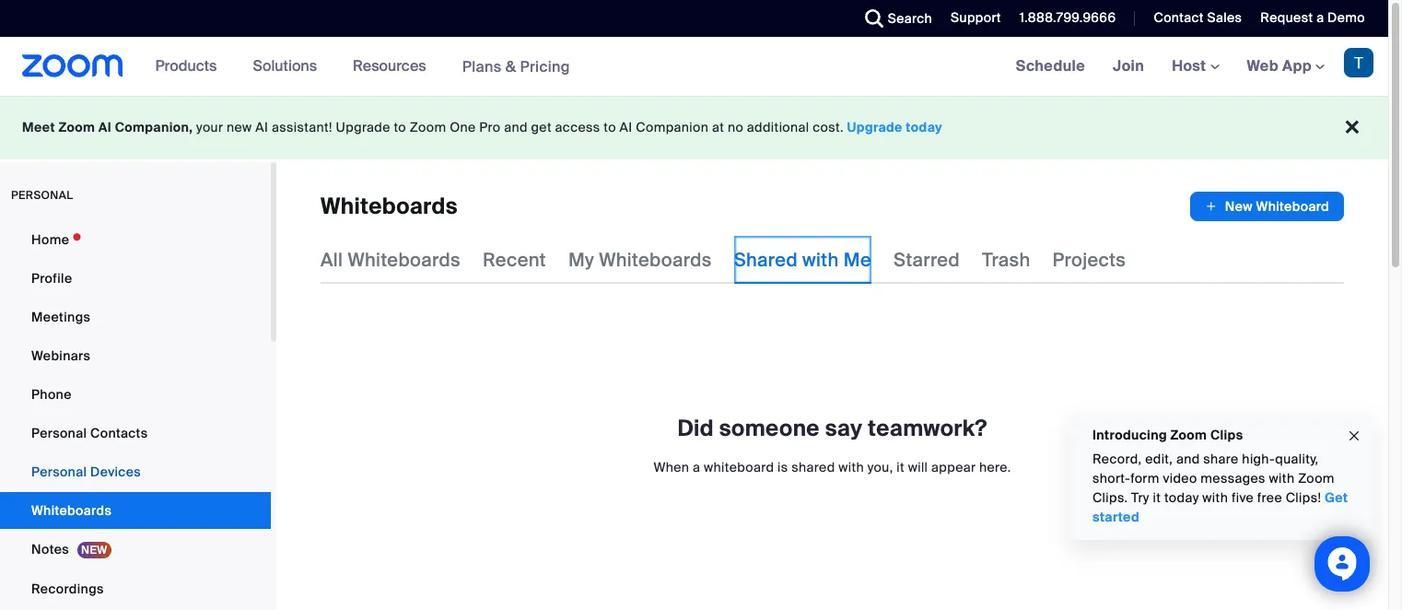 Task type: locate. For each thing, give the bounding box(es) containing it.
upgrade
[[336, 119, 390, 135], [847, 119, 903, 135]]

ai left 'companion'
[[620, 119, 633, 135]]

support
[[951, 9, 1002, 26]]

today inside record, edit, and share high-quality, short-form video messages with zoom clips. try it today with five free clips!
[[1165, 489, 1200, 506]]

personal down personal contacts
[[31, 464, 87, 480]]

0 vertical spatial personal
[[31, 425, 87, 441]]

record,
[[1093, 451, 1142, 467]]

contact sales
[[1154, 9, 1243, 26]]

webinars
[[31, 347, 91, 364]]

1.888.799.9666
[[1020, 9, 1116, 26]]

a right when
[[693, 459, 701, 476]]

messages
[[1201, 470, 1266, 487]]

and
[[504, 119, 528, 135], [1177, 451, 1200, 467]]

all whiteboards
[[321, 248, 461, 272]]

1 horizontal spatial upgrade
[[847, 119, 903, 135]]

did someone say teamwork?
[[678, 414, 988, 442]]

1 horizontal spatial to
[[604, 119, 616, 135]]

personal menu menu
[[0, 221, 271, 610]]

0 horizontal spatial it
[[897, 459, 905, 476]]

phone
[[31, 386, 72, 403]]

get
[[531, 119, 552, 135]]

1 vertical spatial today
[[1165, 489, 1200, 506]]

it left will
[[897, 459, 905, 476]]

0 horizontal spatial today
[[906, 119, 943, 135]]

whiteboards link
[[0, 492, 271, 529]]

your
[[196, 119, 223, 135]]

1 vertical spatial a
[[693, 459, 701, 476]]

access
[[555, 119, 600, 135]]

a for when
[[693, 459, 701, 476]]

1 personal from the top
[[31, 425, 87, 441]]

0 vertical spatial a
[[1317, 9, 1325, 26]]

clips.
[[1093, 489, 1128, 506]]

1 vertical spatial personal
[[31, 464, 87, 480]]

no
[[728, 119, 744, 135]]

personal devices
[[31, 464, 141, 480]]

is
[[778, 459, 788, 476]]

a left demo
[[1317, 9, 1325, 26]]

edit,
[[1146, 451, 1173, 467]]

0 horizontal spatial upgrade
[[336, 119, 390, 135]]

products button
[[155, 37, 225, 96]]

&
[[506, 57, 516, 76]]

get
[[1325, 489, 1349, 506]]

0 vertical spatial and
[[504, 119, 528, 135]]

plans & pricing link
[[462, 57, 570, 76], [462, 57, 570, 76]]

home link
[[0, 221, 271, 258]]

zoom up clips!
[[1299, 470, 1335, 487]]

web app button
[[1247, 56, 1325, 76]]

and inside meet zoom ai companion, footer
[[504, 119, 528, 135]]

products
[[155, 56, 217, 76]]

2 personal from the top
[[31, 464, 87, 480]]

0 vertical spatial it
[[897, 459, 905, 476]]

share
[[1204, 451, 1239, 467]]

try
[[1132, 489, 1150, 506]]

notes link
[[0, 531, 271, 569]]

a
[[1317, 9, 1325, 26], [693, 459, 701, 476]]

upgrade down the product information navigation
[[336, 119, 390, 135]]

shared
[[792, 459, 835, 476]]

and inside record, edit, and share high-quality, short-form video messages with zoom clips. try it today with five free clips!
[[1177, 451, 1200, 467]]

upgrade right cost.
[[847, 119, 903, 135]]

1 horizontal spatial it
[[1153, 489, 1161, 506]]

0 horizontal spatial a
[[693, 459, 701, 476]]

when a whiteboard is shared with you, it will appear here.
[[654, 459, 1011, 476]]

a for request
[[1317, 9, 1325, 26]]

teamwork?
[[868, 414, 988, 442]]

with inside tabs of all whiteboard page tab list
[[803, 248, 839, 272]]

3 ai from the left
[[620, 119, 633, 135]]

home
[[31, 231, 69, 248]]

1 vertical spatial it
[[1153, 489, 1161, 506]]

it
[[897, 459, 905, 476], [1153, 489, 1161, 506]]

cost.
[[813, 119, 844, 135]]

say
[[826, 414, 863, 442]]

record, edit, and share high-quality, short-form video messages with zoom clips. try it today with five free clips!
[[1093, 451, 1335, 506]]

1 horizontal spatial today
[[1165, 489, 1200, 506]]

banner containing products
[[0, 37, 1389, 97]]

phone link
[[0, 376, 271, 413]]

whiteboards down the personal devices
[[31, 502, 112, 519]]

companion,
[[115, 119, 193, 135]]

new
[[227, 119, 252, 135]]

to right access
[[604, 119, 616, 135]]

search button
[[851, 0, 937, 37]]

short-
[[1093, 470, 1131, 487]]

assistant!
[[272, 119, 333, 135]]

0 horizontal spatial ai
[[98, 119, 112, 135]]

1 to from the left
[[394, 119, 406, 135]]

solutions
[[253, 56, 317, 76]]

banner
[[0, 37, 1389, 97]]

it right try
[[1153, 489, 1161, 506]]

pricing
[[520, 57, 570, 76]]

1 vertical spatial and
[[1177, 451, 1200, 467]]

1 horizontal spatial and
[[1177, 451, 1200, 467]]

2 horizontal spatial ai
[[620, 119, 633, 135]]

1 horizontal spatial a
[[1317, 9, 1325, 26]]

whiteboards application
[[321, 192, 1345, 221]]

and up video
[[1177, 451, 1200, 467]]

web
[[1247, 56, 1279, 76]]

request a demo
[[1261, 9, 1366, 26]]

personal down phone
[[31, 425, 87, 441]]

to
[[394, 119, 406, 135], [604, 119, 616, 135]]

trash
[[983, 248, 1031, 272]]

0 vertical spatial today
[[906, 119, 943, 135]]

1.888.799.9666 button
[[1006, 0, 1121, 37], [1020, 9, 1116, 26]]

at
[[712, 119, 725, 135]]

1 horizontal spatial ai
[[256, 119, 268, 135]]

0 horizontal spatial to
[[394, 119, 406, 135]]

ai
[[98, 119, 112, 135], [256, 119, 268, 135], [620, 119, 633, 135]]

profile
[[31, 270, 72, 287]]

to down "resources" dropdown button
[[394, 119, 406, 135]]

with left me
[[803, 248, 839, 272]]

ai left companion,
[[98, 119, 112, 135]]

close image
[[1347, 425, 1362, 446]]

whiteboards up all whiteboards
[[321, 192, 458, 220]]

introducing zoom clips
[[1093, 427, 1244, 443]]

get started link
[[1093, 489, 1349, 525]]

contact
[[1154, 9, 1204, 26]]

and left get
[[504, 119, 528, 135]]

today
[[906, 119, 943, 135], [1165, 489, 1200, 506]]

0 horizontal spatial and
[[504, 119, 528, 135]]

today inside meet zoom ai companion, footer
[[906, 119, 943, 135]]

personal
[[11, 188, 73, 203]]

host
[[1172, 56, 1211, 76]]

ai right new
[[256, 119, 268, 135]]

whiteboard
[[1257, 198, 1330, 215]]

plans
[[462, 57, 502, 76]]

personal
[[31, 425, 87, 441], [31, 464, 87, 480]]

devices
[[90, 464, 141, 480]]

with down messages
[[1203, 489, 1229, 506]]

whiteboards
[[321, 192, 458, 220], [348, 248, 461, 272], [599, 248, 712, 272], [31, 502, 112, 519]]

with
[[803, 248, 839, 272], [839, 459, 865, 476], [1270, 470, 1295, 487], [1203, 489, 1229, 506]]

starred
[[894, 248, 960, 272]]



Task type: vqa. For each thing, say whether or not it's contained in the screenshot.
third Cell from the bottom of the page
no



Task type: describe. For each thing, give the bounding box(es) containing it.
projects
[[1053, 248, 1126, 272]]

one
[[450, 119, 476, 135]]

join link
[[1100, 37, 1159, 96]]

product information navigation
[[142, 37, 584, 97]]

1 ai from the left
[[98, 119, 112, 135]]

when
[[654, 459, 690, 476]]

zoom left the "clips"
[[1171, 427, 1208, 443]]

video
[[1163, 470, 1198, 487]]

free
[[1258, 489, 1283, 506]]

webinars link
[[0, 337, 271, 374]]

whiteboards inside 'link'
[[31, 502, 112, 519]]

add image
[[1205, 197, 1218, 216]]

clips!
[[1286, 489, 1322, 506]]

web app
[[1247, 56, 1312, 76]]

quality,
[[1276, 451, 1319, 467]]

meet zoom ai companion, your new ai assistant! upgrade to zoom one pro and get access to ai companion at no additional cost. upgrade today
[[22, 119, 943, 135]]

meetings
[[31, 309, 91, 325]]

get started
[[1093, 489, 1349, 525]]

schedule link
[[1002, 37, 1100, 96]]

whiteboards right all
[[348, 248, 461, 272]]

search
[[888, 10, 933, 27]]

you,
[[868, 459, 894, 476]]

here.
[[980, 459, 1011, 476]]

join
[[1113, 56, 1145, 76]]

clips
[[1211, 427, 1244, 443]]

additional
[[747, 119, 810, 135]]

recordings
[[31, 581, 104, 597]]

with up free
[[1270, 470, 1295, 487]]

1 upgrade from the left
[[336, 119, 390, 135]]

whiteboard
[[704, 459, 774, 476]]

zoom right meet
[[58, 119, 95, 135]]

zoom inside record, edit, and share high-quality, short-form video messages with zoom clips. try it today with five free clips!
[[1299, 470, 1335, 487]]

resources
[[353, 56, 426, 76]]

request
[[1261, 9, 1314, 26]]

personal for personal devices
[[31, 464, 87, 480]]

it inside record, edit, and share high-quality, short-form video messages with zoom clips. try it today with five free clips!
[[1153, 489, 1161, 506]]

zoom logo image
[[22, 54, 123, 77]]

2 upgrade from the left
[[847, 119, 903, 135]]

tabs of all whiteboard page tab list
[[321, 236, 1126, 284]]

meet zoom ai companion, footer
[[0, 96, 1389, 159]]

meetings link
[[0, 299, 271, 335]]

meetings navigation
[[1002, 37, 1389, 97]]

schedule
[[1016, 56, 1086, 76]]

shared with me
[[734, 248, 872, 272]]

personal devices link
[[0, 453, 271, 490]]

started
[[1093, 509, 1140, 525]]

profile link
[[0, 260, 271, 297]]

new whiteboard
[[1226, 198, 1330, 215]]

did
[[678, 414, 714, 442]]

demo
[[1328, 9, 1366, 26]]

whiteboards right my
[[599, 248, 712, 272]]

recent
[[483, 248, 546, 272]]

personal contacts link
[[0, 415, 271, 452]]

zoom left one
[[410, 119, 446, 135]]

personal for personal contacts
[[31, 425, 87, 441]]

contacts
[[90, 425, 148, 441]]

sales
[[1208, 9, 1243, 26]]

2 ai from the left
[[256, 119, 268, 135]]

notes
[[31, 541, 69, 558]]

five
[[1232, 489, 1254, 506]]

whiteboards inside application
[[321, 192, 458, 220]]

app
[[1283, 56, 1312, 76]]

will
[[908, 459, 928, 476]]

introducing
[[1093, 427, 1168, 443]]

form
[[1131, 470, 1160, 487]]

host button
[[1172, 56, 1220, 76]]

2 to from the left
[[604, 119, 616, 135]]

shared
[[734, 248, 798, 272]]

upgrade today link
[[847, 119, 943, 135]]

recordings link
[[0, 570, 271, 607]]

companion
[[636, 119, 709, 135]]

someone
[[720, 414, 820, 442]]

profile picture image
[[1345, 48, 1374, 77]]

me
[[844, 248, 872, 272]]

personal contacts
[[31, 425, 148, 441]]

pro
[[480, 119, 501, 135]]

solutions button
[[253, 37, 325, 96]]

my whiteboards
[[569, 248, 712, 272]]

meet
[[22, 119, 55, 135]]

with left you,
[[839, 459, 865, 476]]

my
[[569, 248, 595, 272]]

new whiteboard button
[[1191, 192, 1345, 221]]

all
[[321, 248, 343, 272]]

high-
[[1243, 451, 1276, 467]]



